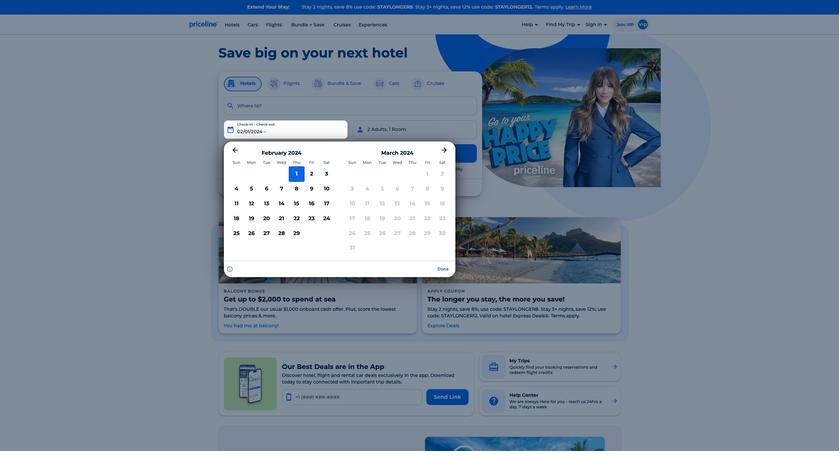 Task type: describe. For each thing, give the bounding box(es) containing it.
2 arrowright image from the top
[[612, 398, 618, 405]]

show january 2024 image
[[231, 146, 239, 154]]

vip badge icon image
[[638, 19, 648, 29]]

types of travel tab list
[[224, 77, 477, 91]]

show march 2024 image
[[440, 146, 448, 154]]

Check-in - Check-out field
[[224, 120, 348, 139]]

Where to? field
[[224, 96, 477, 115]]

app screenshot image
[[224, 358, 277, 411]]



Task type: vqa. For each thing, say whether or not it's contained in the screenshot.
the NextCar image
no



Task type: locate. For each thing, give the bounding box(es) containing it.
0 vertical spatial arrowright image
[[612, 364, 618, 370]]

1 vertical spatial arrowright image
[[612, 398, 618, 405]]

priceline.com home image
[[189, 21, 218, 28]]

None field
[[224, 96, 477, 115]]

arrowright image
[[612, 364, 618, 370], [612, 398, 618, 405]]

1 arrowright image from the top
[[612, 364, 618, 370]]

+1 (###) ###-#### field
[[282, 389, 423, 405]]

traveler selection text field
[[353, 120, 477, 139]]



